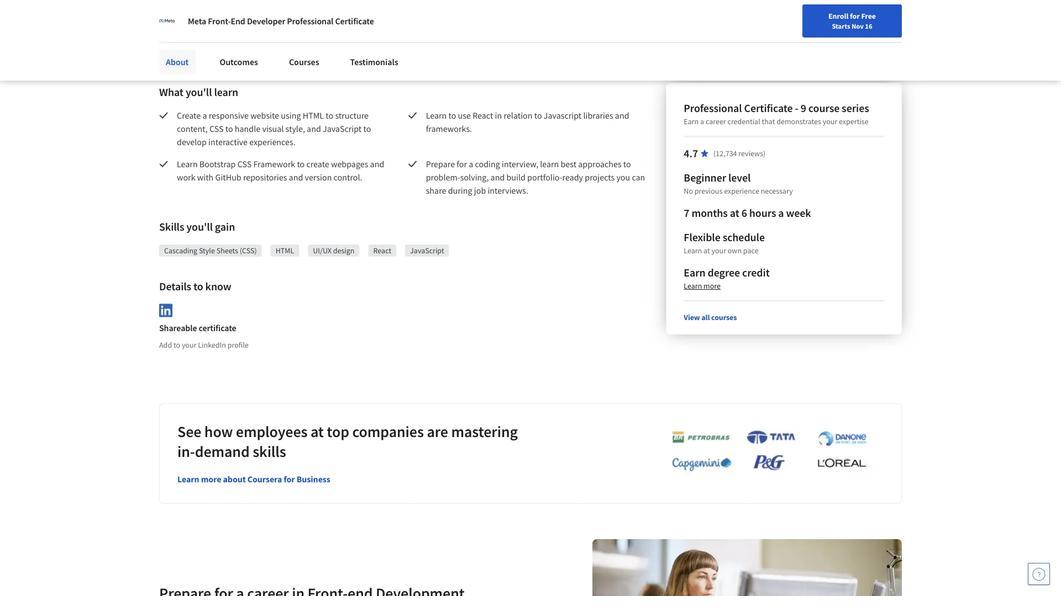 Task type: locate. For each thing, give the bounding box(es) containing it.
front-
[[208, 15, 231, 27]]

your left 'own' on the right of page
[[712, 246, 726, 256]]

demand
[[195, 442, 250, 462]]

0 vertical spatial certificate
[[335, 15, 374, 27]]

css up github
[[238, 159, 252, 170]]

sheets
[[216, 246, 238, 256]]

meta front-end developer professional certificate
[[188, 15, 374, 27]]

no
[[684, 186, 693, 196]]

professional up career
[[684, 101, 742, 115]]

projects
[[585, 172, 615, 183]]

1 courses link from the top
[[282, 35, 326, 59]]

1 vertical spatial you'll
[[186, 220, 213, 234]]

ready
[[562, 172, 583, 183]]

2 vertical spatial at
[[311, 422, 324, 442]]

react left in
[[473, 110, 493, 121]]

html inside create a responsive website using html to structure content, css to handle visual style, and javascript to develop interactive experiences.
[[303, 110, 324, 121]]

css inside learn bootstrap css framework to create webpages and work with github repositories and version control.
[[238, 159, 252, 170]]

are
[[427, 422, 448, 442]]

use
[[458, 110, 471, 121]]

for up 'solving,'
[[457, 159, 467, 170]]

at down the flexible
[[704, 246, 710, 256]]

2 testimonials link from the top
[[344, 50, 405, 74]]

None search field
[[158, 29, 423, 51]]

learn inside learn bootstrap css framework to create webpages and work with github repositories and version control.
[[177, 159, 198, 170]]

bootstrap
[[199, 159, 236, 170]]

you'll up "create"
[[186, 85, 212, 99]]

and right libraries
[[615, 110, 629, 121]]

skills you'll gain
[[159, 220, 235, 234]]

earn inside earn degree credit learn more
[[684, 266, 706, 280]]

2 outcomes from the top
[[220, 56, 258, 67]]

and
[[615, 110, 629, 121], [307, 123, 321, 134], [370, 159, 384, 170], [289, 172, 303, 183], [491, 172, 505, 183]]

1 vertical spatial professional
[[684, 101, 742, 115]]

1 horizontal spatial more
[[704, 281, 721, 291]]

at inside flexible schedule learn at your own pace
[[704, 246, 710, 256]]

0 vertical spatial javascript
[[323, 123, 362, 134]]

solving,
[[460, 172, 489, 183]]

courses for 2nd 'outcomes' link from the top of the page testimonials link
[[289, 56, 319, 67]]

0 horizontal spatial at
[[311, 422, 324, 442]]

0 vertical spatial earn
[[684, 117, 699, 127]]

2 about link from the top
[[159, 50, 195, 74]]

more left about
[[201, 474, 221, 485]]

for left business
[[284, 474, 295, 485]]

1 vertical spatial more
[[201, 474, 221, 485]]

1 horizontal spatial react
[[473, 110, 493, 121]]

handle
[[235, 123, 260, 134]]

learn inside earn degree credit learn more
[[684, 281, 702, 291]]

repositories
[[243, 172, 287, 183]]

0 vertical spatial courses
[[289, 41, 319, 53]]

skills
[[159, 220, 184, 234]]

1 horizontal spatial learn
[[540, 159, 559, 170]]

0 horizontal spatial html
[[276, 246, 294, 256]]

a left career
[[700, 117, 704, 127]]

1 vertical spatial html
[[276, 246, 294, 256]]

1 horizontal spatial certificate
[[744, 101, 793, 115]]

prepare
[[426, 159, 455, 170]]

you'll for skills
[[186, 220, 213, 234]]

to left know
[[193, 280, 203, 294]]

learn for learn to use react in relation to javascript libraries and frameworks.
[[426, 110, 447, 121]]

2 courses from the top
[[289, 56, 319, 67]]

1 vertical spatial javascript
[[410, 246, 444, 256]]

you
[[617, 172, 630, 183]]

0 horizontal spatial css
[[209, 123, 224, 134]]

english button
[[829, 22, 896, 58]]

at inside "see how employees at top companies are mastering in-demand skills"
[[311, 422, 324, 442]]

at left 6
[[730, 206, 739, 220]]

learn up portfolio-
[[540, 159, 559, 170]]

courses for testimonials link associated with 2nd 'outcomes' link from the bottom
[[289, 41, 319, 53]]

all
[[702, 313, 710, 323]]

0 vertical spatial professional
[[287, 15, 333, 27]]

earn left career
[[684, 117, 699, 127]]

for up nov
[[850, 11, 860, 21]]

experience
[[724, 186, 759, 196]]

prepare for a coding interview, learn best approaches to problem-solving, and build portfolio-ready projects you can share during job interviews.
[[426, 159, 647, 196]]

testimonials for 2nd 'outcomes' link from the top of the page testimonials link
[[350, 56, 398, 67]]

1 horizontal spatial html
[[303, 110, 324, 121]]

earn
[[684, 117, 699, 127], [684, 266, 706, 280]]

own
[[728, 246, 742, 256]]

1 vertical spatial for
[[457, 159, 467, 170]]

website
[[250, 110, 279, 121]]

months
[[692, 206, 728, 220]]

learn
[[426, 110, 447, 121], [177, 159, 198, 170], [684, 246, 702, 256], [684, 281, 702, 291], [177, 474, 199, 485]]

1 courses from the top
[[289, 41, 319, 53]]

reviews)
[[739, 149, 766, 159]]

1 vertical spatial certificate
[[744, 101, 793, 115]]

about link down meta image
[[159, 35, 195, 59]]

earn up learn more "link"
[[684, 266, 706, 280]]

0 vertical spatial testimonials
[[350, 41, 398, 53]]

1 horizontal spatial professional
[[684, 101, 742, 115]]

0 vertical spatial about
[[166, 41, 189, 53]]

see
[[177, 422, 201, 442]]

1 vertical spatial about
[[166, 56, 189, 67]]

0 vertical spatial at
[[730, 206, 739, 220]]

learn down in-
[[177, 474, 199, 485]]

meta
[[188, 15, 206, 27]]

about
[[166, 41, 189, 53], [166, 56, 189, 67]]

1 vertical spatial at
[[704, 246, 710, 256]]

html right (css)
[[276, 246, 294, 256]]

7 months at 6 hours a week
[[684, 206, 811, 220]]

0 horizontal spatial javascript
[[323, 123, 362, 134]]

learn up responsive in the left of the page
[[214, 85, 238, 99]]

certificate
[[335, 15, 374, 27], [744, 101, 793, 115]]

1 vertical spatial learn
[[540, 159, 559, 170]]

find
[[722, 35, 737, 45]]

1 horizontal spatial javascript
[[410, 246, 444, 256]]

degree
[[708, 266, 740, 280]]

your inside professional certificate - 9 course series earn a career credential that demonstrates your expertise
[[823, 117, 838, 127]]

certificate
[[199, 323, 236, 334]]

learn up frameworks.
[[426, 110, 447, 121]]

to up you
[[623, 159, 631, 170]]

more down degree
[[704, 281, 721, 291]]

learn for learn more about coursera for business
[[177, 474, 199, 485]]

a right "create"
[[203, 110, 207, 121]]

career
[[770, 35, 792, 45]]

and inside prepare for a coding interview, learn best approaches to problem-solving, and build portfolio-ready projects you can share during job interviews.
[[491, 172, 505, 183]]

at for see how employees at top companies are mastering in-demand skills
[[311, 422, 324, 442]]

html right using
[[303, 110, 324, 121]]

learn
[[214, 85, 238, 99], [540, 159, 559, 170]]

for inside prepare for a coding interview, learn best approaches to problem-solving, and build portfolio-ready projects you can share during job interviews.
[[457, 159, 467, 170]]

develop
[[177, 137, 207, 148]]

learn inside learn to use react in relation to javascript libraries and frameworks.
[[426, 110, 447, 121]]

javascript
[[323, 123, 362, 134], [410, 246, 444, 256]]

professional certificate - 9 course series earn a career credential that demonstrates your expertise
[[684, 101, 869, 127]]

0 vertical spatial you'll
[[186, 85, 212, 99]]

structure
[[335, 110, 369, 121]]

courses link for testimonials link associated with 2nd 'outcomes' link from the bottom
[[282, 35, 326, 59]]

about up what in the top of the page
[[166, 56, 189, 67]]

0 vertical spatial html
[[303, 110, 324, 121]]

using
[[281, 110, 301, 121]]

2 earn from the top
[[684, 266, 706, 280]]

0 horizontal spatial react
[[373, 246, 391, 256]]

0 vertical spatial react
[[473, 110, 493, 121]]

you'll for what
[[186, 85, 212, 99]]

courses link
[[282, 35, 326, 59], [282, 50, 326, 74]]

details
[[159, 280, 191, 294]]

nov
[[852, 22, 864, 30]]

your down course
[[823, 117, 838, 127]]

learn down the flexible
[[684, 246, 702, 256]]

react right the design
[[373, 246, 391, 256]]

2 testimonials from the top
[[350, 56, 398, 67]]

1 earn from the top
[[684, 117, 699, 127]]

skills
[[253, 442, 286, 462]]

0 vertical spatial css
[[209, 123, 224, 134]]

0 vertical spatial for
[[850, 11, 860, 21]]

2 courses link from the top
[[282, 50, 326, 74]]

1 outcomes from the top
[[220, 41, 258, 53]]

css up interactive
[[209, 123, 224, 134]]

frameworks.
[[426, 123, 472, 134]]

beginner
[[684, 171, 726, 185]]

2 horizontal spatial for
[[850, 11, 860, 21]]

at
[[730, 206, 739, 220], [704, 246, 710, 256], [311, 422, 324, 442]]

2 about from the top
[[166, 56, 189, 67]]

0 vertical spatial more
[[704, 281, 721, 291]]

learn inside flexible schedule learn at your own pace
[[684, 246, 702, 256]]

and left version
[[289, 172, 303, 183]]

learn more about coursera for business
[[177, 474, 330, 485]]

view
[[684, 313, 700, 323]]

and right webpages
[[370, 159, 384, 170]]

at left top
[[311, 422, 324, 442]]

career
[[706, 117, 726, 127]]

you'll up style
[[186, 220, 213, 234]]

1 horizontal spatial css
[[238, 159, 252, 170]]

testimonials for testimonials link associated with 2nd 'outcomes' link from the bottom
[[350, 41, 398, 53]]

1 about from the top
[[166, 41, 189, 53]]

at for flexible schedule learn at your own pace
[[704, 246, 710, 256]]

1 vertical spatial testimonials
[[350, 56, 398, 67]]

to
[[326, 110, 333, 121], [449, 110, 456, 121], [534, 110, 542, 121], [225, 123, 233, 134], [363, 123, 371, 134], [297, 159, 305, 170], [623, 159, 631, 170], [193, 280, 203, 294], [174, 340, 180, 350]]

0 vertical spatial learn
[[214, 85, 238, 99]]

work
[[177, 172, 195, 183]]

a up 'solving,'
[[469, 159, 473, 170]]

flexible
[[684, 231, 721, 245]]

about down meta image
[[166, 41, 189, 53]]

testimonials link for 2nd 'outcomes' link from the top of the page
[[344, 50, 405, 74]]

react
[[473, 110, 493, 121], [373, 246, 391, 256]]

about link
[[159, 35, 195, 59], [159, 50, 195, 74]]

level
[[728, 171, 751, 185]]

2 vertical spatial for
[[284, 474, 295, 485]]

approaches
[[578, 159, 622, 170]]

1 about link from the top
[[159, 35, 195, 59]]

your right find
[[738, 35, 753, 45]]

and right style, on the top
[[307, 123, 321, 134]]

learn up work
[[177, 159, 198, 170]]

1 vertical spatial earn
[[684, 266, 706, 280]]

professional inside professional certificate - 9 course series earn a career credential that demonstrates your expertise
[[684, 101, 742, 115]]

enroll for free starts nov 16
[[829, 11, 876, 30]]

1 vertical spatial courses
[[289, 56, 319, 67]]

1 testimonials from the top
[[350, 41, 398, 53]]

about link up what in the top of the page
[[159, 50, 195, 74]]

learn up view
[[684, 281, 702, 291]]

for for prepare
[[457, 159, 467, 170]]

0 vertical spatial outcomes
[[220, 41, 258, 53]]

0 horizontal spatial for
[[284, 474, 295, 485]]

2 horizontal spatial at
[[730, 206, 739, 220]]

to left create
[[297, 159, 305, 170]]

more inside earn degree credit learn more
[[704, 281, 721, 291]]

1 horizontal spatial at
[[704, 246, 710, 256]]

for inside enroll for free starts nov 16
[[850, 11, 860, 21]]

you'll
[[186, 85, 212, 99], [186, 220, 213, 234]]

flexible schedule learn at your own pace
[[684, 231, 765, 256]]

0 horizontal spatial certificate
[[335, 15, 374, 27]]

1 testimonials link from the top
[[344, 35, 405, 59]]

relation
[[504, 110, 533, 121]]

1 vertical spatial outcomes
[[220, 56, 258, 67]]

control.
[[334, 172, 362, 183]]

1 vertical spatial css
[[238, 159, 252, 170]]

necessary
[[761, 186, 793, 196]]

and down coding
[[491, 172, 505, 183]]

previous
[[695, 186, 723, 196]]

professional right developer
[[287, 15, 333, 27]]

1 horizontal spatial for
[[457, 159, 467, 170]]

to inside learn bootstrap css framework to create webpages and work with github repositories and version control.
[[297, 159, 305, 170]]

testimonials
[[350, 41, 398, 53], [350, 56, 398, 67]]

view all courses link
[[684, 313, 737, 323]]

webpages
[[331, 159, 368, 170]]

coding
[[475, 159, 500, 170]]

outcomes link
[[213, 35, 265, 59], [213, 50, 265, 74]]



Task type: vqa. For each thing, say whether or not it's contained in the screenshot.
React
yes



Task type: describe. For each thing, give the bounding box(es) containing it.
find your new career
[[722, 35, 792, 45]]

github
[[215, 172, 241, 183]]

design
[[333, 246, 355, 256]]

hours
[[749, 206, 776, 220]]

javascript
[[544, 110, 582, 121]]

top
[[327, 422, 349, 442]]

outcomes for 2nd 'outcomes' link from the top of the page
[[220, 56, 258, 67]]

portfolio-
[[527, 172, 562, 183]]

libraries
[[583, 110, 613, 121]]

learn more link
[[684, 281, 721, 291]]

for for enroll
[[850, 11, 860, 21]]

mastering
[[451, 422, 518, 442]]

0 horizontal spatial professional
[[287, 15, 333, 27]]

and inside learn to use react in relation to javascript libraries and frameworks.
[[615, 110, 629, 121]]

companies
[[352, 422, 424, 442]]

and inside create a responsive website using html to structure content, css to handle visual style, and javascript to develop interactive experiences.
[[307, 123, 321, 134]]

earn inside professional certificate - 9 course series earn a career credential that demonstrates your expertise
[[684, 117, 699, 127]]

a inside prepare for a coding interview, learn best approaches to problem-solving, and build portfolio-ready projects you can share during job interviews.
[[469, 159, 473, 170]]

css inside create a responsive website using html to structure content, css to handle visual style, and javascript to develop interactive experiences.
[[209, 123, 224, 134]]

create a responsive website using html to structure content, css to handle visual style, and javascript to develop interactive experiences.
[[177, 110, 373, 148]]

1 outcomes link from the top
[[213, 35, 265, 59]]

a inside create a responsive website using html to structure content, css to handle visual style, and javascript to develop interactive experiences.
[[203, 110, 207, 121]]

your down shareable certificate
[[182, 340, 196, 350]]

to left use
[[449, 110, 456, 121]]

to inside prepare for a coding interview, learn best approaches to problem-solving, and build portfolio-ready projects you can share during job interviews.
[[623, 159, 631, 170]]

to down structure
[[363, 123, 371, 134]]

build
[[507, 172, 526, 183]]

credential
[[728, 117, 760, 127]]

details to know
[[159, 280, 231, 294]]

create
[[177, 110, 201, 121]]

your inside flexible schedule learn at your own pace
[[712, 246, 726, 256]]

employees
[[236, 422, 308, 442]]

enroll
[[829, 11, 849, 21]]

about link for 2nd 'outcomes' link from the top of the page
[[159, 50, 195, 74]]

earn degree credit learn more
[[684, 266, 770, 291]]

framework
[[253, 159, 295, 170]]

profile
[[228, 340, 249, 350]]

coursera enterprise logos image
[[656, 431, 877, 478]]

about for 2nd 'outcomes' link from the top of the page
[[166, 56, 189, 67]]

style,
[[286, 123, 305, 134]]

1 vertical spatial react
[[373, 246, 391, 256]]

coursera
[[248, 474, 282, 485]]

6
[[742, 206, 747, 220]]

visual
[[262, 123, 284, 134]]

end
[[231, 15, 245, 27]]

cascading
[[164, 246, 197, 256]]

free
[[861, 11, 876, 21]]

0 horizontal spatial more
[[201, 474, 221, 485]]

javascript inside create a responsive website using html to structure content, css to handle visual style, and javascript to develop interactive experiences.
[[323, 123, 362, 134]]

view all courses
[[684, 313, 737, 323]]

add to your linkedin profile
[[159, 340, 249, 350]]

about for 2nd 'outcomes' link from the bottom
[[166, 41, 189, 53]]

find your new career link
[[717, 33, 797, 47]]

to down responsive in the left of the page
[[225, 123, 233, 134]]

meta image
[[159, 13, 175, 29]]

linkedin
[[198, 340, 226, 350]]

learn inside prepare for a coding interview, learn best approaches to problem-solving, and build portfolio-ready projects you can share during job interviews.
[[540, 159, 559, 170]]

in
[[495, 110, 502, 121]]

add
[[159, 340, 172, 350]]

gain
[[215, 220, 235, 234]]

beginner level no previous experience necessary
[[684, 171, 793, 196]]

job
[[474, 185, 486, 196]]

know
[[205, 280, 231, 294]]

react inside learn to use react in relation to javascript libraries and frameworks.
[[473, 110, 493, 121]]

in-
[[177, 442, 195, 462]]

ui/ux design
[[313, 246, 355, 256]]

to right relation
[[534, 110, 542, 121]]

what
[[159, 85, 184, 99]]

outcomes for 2nd 'outcomes' link from the bottom
[[220, 41, 258, 53]]

english
[[849, 35, 876, 46]]

to right add
[[174, 340, 180, 350]]

shareable
[[159, 323, 197, 334]]

developer
[[247, 15, 285, 27]]

interactive
[[208, 137, 248, 148]]

about link for 2nd 'outcomes' link from the bottom
[[159, 35, 195, 59]]

7
[[684, 206, 690, 220]]

share
[[426, 185, 446, 196]]

how
[[204, 422, 233, 442]]

responsive
[[209, 110, 249, 121]]

course
[[809, 101, 840, 115]]

testimonials link for 2nd 'outcomes' link from the bottom
[[344, 35, 405, 59]]

(12,734 reviews)
[[714, 149, 766, 159]]

a left the week
[[778, 206, 784, 220]]

demonstrates
[[777, 117, 821, 127]]

shopping cart: 1 item image
[[803, 30, 824, 48]]

expertise
[[839, 117, 869, 127]]

courses
[[711, 313, 737, 323]]

learn for learn bootstrap css framework to create webpages and work with github repositories and version control.
[[177, 159, 198, 170]]

series
[[842, 101, 869, 115]]

new
[[754, 35, 769, 45]]

ui/ux
[[313, 246, 332, 256]]

what you'll learn
[[159, 85, 238, 99]]

version
[[305, 172, 332, 183]]

courses link for 2nd 'outcomes' link from the top of the page testimonials link
[[282, 50, 326, 74]]

a inside professional certificate - 9 course series earn a career credential that demonstrates your expertise
[[700, 117, 704, 127]]

learn to use react in relation to javascript libraries and frameworks.
[[426, 110, 631, 134]]

to left structure
[[326, 110, 333, 121]]

certificate inside professional certificate - 9 course series earn a career credential that demonstrates your expertise
[[744, 101, 793, 115]]

shareable certificate
[[159, 323, 236, 334]]

cascading style sheets (css)
[[164, 246, 257, 256]]

help center image
[[1033, 568, 1046, 581]]

learn more about coursera for business link
[[177, 474, 330, 485]]

starts
[[832, 22, 850, 30]]

for
[[164, 6, 176, 17]]

schedule
[[723, 231, 765, 245]]

2 outcomes link from the top
[[213, 50, 265, 74]]

0 horizontal spatial learn
[[214, 85, 238, 99]]

that
[[762, 117, 775, 127]]

interviews.
[[488, 185, 528, 196]]



